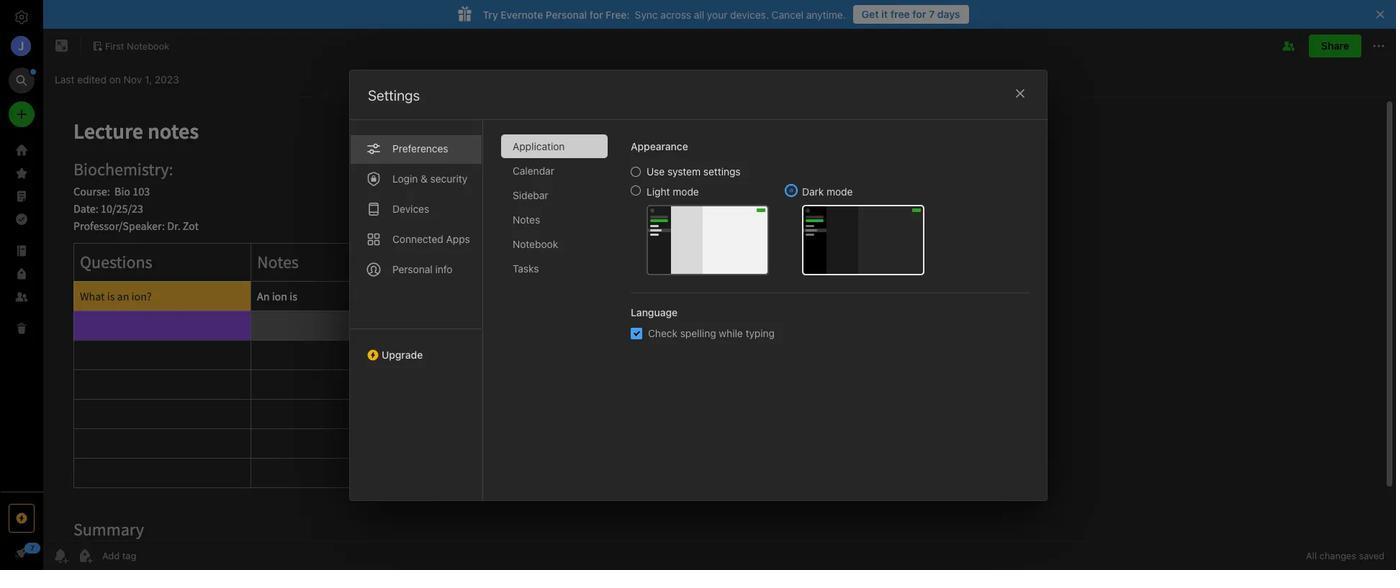 Task type: locate. For each thing, give the bounding box(es) containing it.
spelling
[[680, 327, 716, 339]]

notebook tab
[[501, 232, 607, 256]]

sidebar tab
[[501, 183, 607, 207]]

connected
[[392, 233, 443, 245]]

option group
[[630, 165, 924, 275]]

0 horizontal spatial notebook
[[127, 40, 169, 52]]

1 horizontal spatial for
[[913, 8, 926, 20]]

edited
[[77, 73, 107, 85]]

1 horizontal spatial personal
[[546, 8, 587, 21]]

notebook up "1,"
[[127, 40, 169, 52]]

get it free for 7 days button
[[853, 5, 969, 24]]

first notebook
[[105, 40, 169, 52]]

on
[[109, 73, 121, 85]]

nov
[[124, 73, 142, 85]]

tab list containing preferences
[[350, 120, 483, 501]]

1 vertical spatial notebook
[[512, 238, 558, 250]]

it
[[881, 8, 888, 20]]

2023
[[155, 73, 179, 85]]

while
[[719, 327, 743, 339]]

settings
[[368, 87, 420, 103]]

login & security
[[392, 172, 467, 185]]

try
[[483, 8, 498, 21]]

login
[[392, 172, 417, 185]]

sync
[[635, 8, 658, 21]]

security
[[430, 172, 467, 185]]

0 horizontal spatial for
[[590, 8, 603, 21]]

appearance
[[630, 140, 688, 152]]

for left free:
[[590, 8, 603, 21]]

1 for from the left
[[913, 8, 926, 20]]

saved
[[1359, 551, 1385, 562]]

personal right evernote
[[546, 8, 587, 21]]

tree
[[0, 139, 43, 492]]

share button
[[1309, 35, 1362, 58]]

mode right dark
[[826, 185, 852, 198]]

changes
[[1319, 551, 1356, 562]]

notes tab
[[501, 208, 607, 231]]

add a reminder image
[[52, 548, 69, 565]]

0 horizontal spatial mode
[[672, 185, 699, 198]]

personal down connected
[[392, 263, 432, 275]]

mode
[[672, 185, 699, 198], [826, 185, 852, 198]]

1 horizontal spatial notebook
[[512, 238, 558, 250]]

days
[[937, 8, 960, 20]]

notebook down notes
[[512, 238, 558, 250]]

close image
[[1011, 85, 1029, 102]]

for inside button
[[913, 8, 926, 20]]

Note Editor text field
[[43, 98, 1396, 541]]

devices.
[[730, 8, 769, 21]]

cancel
[[772, 8, 804, 21]]

0 horizontal spatial personal
[[392, 263, 432, 275]]

notebook inside button
[[127, 40, 169, 52]]

all
[[694, 8, 704, 21]]

tab list for appearance
[[501, 134, 619, 501]]

mode for dark mode
[[826, 185, 852, 198]]

personal
[[546, 8, 587, 21], [392, 263, 432, 275]]

0 vertical spatial personal
[[546, 8, 587, 21]]

tab list
[[350, 120, 483, 501], [501, 134, 619, 501]]

settings
[[703, 165, 740, 177]]

notebook
[[127, 40, 169, 52], [512, 238, 558, 250]]

evernote
[[501, 8, 543, 21]]

free:
[[606, 8, 630, 21]]

check spelling while typing
[[648, 327, 774, 339]]

0 horizontal spatial tab list
[[350, 120, 483, 501]]

Check spelling while typing checkbox
[[630, 328, 642, 339]]

for left 7
[[913, 8, 926, 20]]

tab list for application
[[350, 120, 483, 501]]

use system settings
[[646, 165, 740, 177]]

2 mode from the left
[[826, 185, 852, 198]]

free
[[890, 8, 910, 20]]

all
[[1306, 551, 1317, 562]]

mode for light mode
[[672, 185, 699, 198]]

for
[[913, 8, 926, 20], [590, 8, 603, 21]]

devices
[[392, 203, 429, 215]]

get
[[862, 8, 879, 20]]

1 horizontal spatial mode
[[826, 185, 852, 198]]

upgrade button
[[350, 329, 482, 367]]

1 mode from the left
[[672, 185, 699, 198]]

typing
[[745, 327, 774, 339]]

mode down system on the top
[[672, 185, 699, 198]]

1 horizontal spatial tab list
[[501, 134, 619, 501]]

&
[[420, 172, 427, 185]]

tab list containing application
[[501, 134, 619, 501]]

try evernote personal for free: sync across all your devices. cancel anytime.
[[483, 8, 846, 21]]

2 for from the left
[[590, 8, 603, 21]]

0 vertical spatial notebook
[[127, 40, 169, 52]]

1 vertical spatial personal
[[392, 263, 432, 275]]



Task type: vqa. For each thing, say whether or not it's contained in the screenshot.
third Maximum note size from the right
no



Task type: describe. For each thing, give the bounding box(es) containing it.
settings image
[[13, 9, 30, 26]]

calendar tab
[[501, 159, 607, 183]]

language
[[630, 306, 677, 319]]

light
[[646, 185, 670, 198]]

notes
[[512, 213, 540, 226]]

expand note image
[[53, 37, 71, 55]]

first notebook button
[[87, 36, 174, 56]]

check
[[648, 327, 677, 339]]

home image
[[13, 142, 30, 159]]

1,
[[145, 73, 152, 85]]

tasks tab
[[501, 257, 607, 280]]

connected apps
[[392, 233, 470, 245]]

preferences
[[392, 142, 448, 154]]

share
[[1321, 40, 1349, 52]]

last edited on nov 1, 2023
[[55, 73, 179, 85]]

sidebar
[[512, 189, 548, 201]]

add tag image
[[76, 548, 94, 565]]

use
[[646, 165, 664, 177]]

system
[[667, 165, 700, 177]]

light mode
[[646, 185, 699, 198]]

for for free:
[[590, 8, 603, 21]]

anytime.
[[806, 8, 846, 21]]

upgrade
[[381, 349, 422, 361]]

info
[[435, 263, 452, 275]]

dark mode
[[802, 185, 852, 198]]

personal info
[[392, 263, 452, 275]]

across
[[661, 8, 691, 21]]

upgrade image
[[13, 510, 30, 528]]

apps
[[446, 233, 470, 245]]

get it free for 7 days
[[862, 8, 960, 20]]

tasks
[[512, 262, 538, 275]]

calendar
[[512, 165, 554, 177]]

note window element
[[43, 29, 1396, 571]]

last
[[55, 73, 74, 85]]

all changes saved
[[1306, 551, 1385, 562]]

7
[[929, 8, 935, 20]]

first
[[105, 40, 124, 52]]

option group containing use system settings
[[630, 165, 924, 275]]

Light mode radio
[[630, 185, 640, 195]]

your
[[707, 8, 728, 21]]

application
[[512, 140, 564, 152]]

Dark mode radio
[[786, 185, 796, 195]]

dark
[[802, 185, 823, 198]]

Use system settings radio
[[630, 167, 640, 177]]

application tab
[[501, 134, 607, 158]]

notebook inside 'tab'
[[512, 238, 558, 250]]

for for 7
[[913, 8, 926, 20]]



